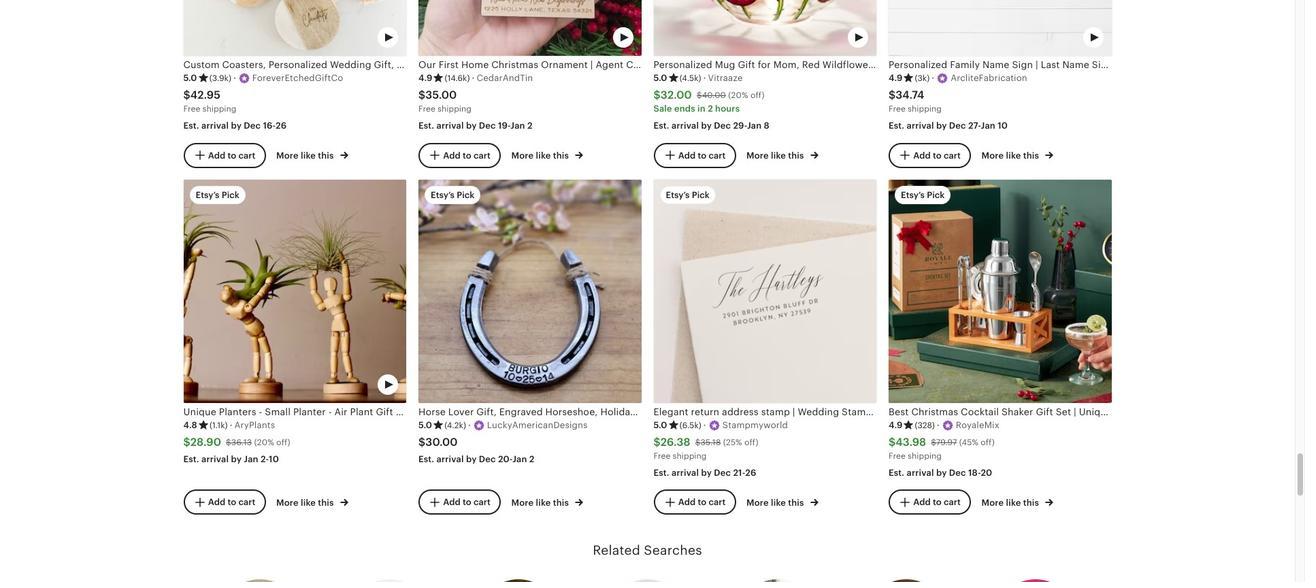 Task type: vqa. For each thing, say whether or not it's contained in the screenshot.
42.95 More like this link
yes



Task type: locate. For each thing, give the bounding box(es) containing it.
more like this link
[[276, 148, 349, 162], [512, 148, 584, 162], [747, 148, 819, 162], [982, 148, 1054, 162], [276, 495, 349, 509], [512, 495, 584, 509], [747, 495, 819, 509], [982, 495, 1054, 509]]

sale
[[654, 103, 672, 114]]

$ inside $ 35.00 free shipping
[[419, 89, 426, 102]]

to down est. arrival by dec 27-jan 10
[[933, 150, 942, 160]]

free for 34.74
[[889, 104, 906, 114]]

4.8
[[183, 420, 197, 430]]

to down $ 28.90 $ 36.13 (20% off) est. arrival by jan 2-10
[[228, 497, 236, 507]]

dec for 43.98
[[950, 468, 967, 478]]

off) right (45%
[[981, 438, 995, 447]]

shipping inside the '$ 34.74 free shipping'
[[908, 104, 942, 114]]

add down the ends
[[679, 150, 696, 160]]

etsy's
[[196, 190, 220, 200], [431, 190, 455, 200], [666, 190, 690, 200], [901, 190, 925, 200]]

add down est. arrival by dec 27-jan 10
[[914, 150, 931, 160]]

1 etsy's from the left
[[196, 190, 220, 200]]

to down est. arrival by dec 19-jan 2 at the left top of page
[[463, 150, 472, 160]]

product video element
[[183, 0, 406, 56], [419, 0, 642, 56], [654, 0, 877, 56], [889, 0, 1112, 56], [183, 180, 406, 403]]

horse lover gift, engraved horseshoe, holiday gift for her, 11th anniversary gift, 6th anniversary, gift for the couple, housewarming gift image
[[419, 180, 642, 403]]

add to cart button for 43.98
[[889, 490, 971, 515]]

· right (1.1k)
[[230, 420, 233, 430]]

add down est. arrival by dec 19-jan 2 at the left top of page
[[443, 150, 461, 160]]

4.9 for 34.74
[[889, 73, 903, 83]]

to for 34.74
[[933, 150, 942, 160]]

27-
[[969, 121, 981, 131]]

shipping down the 35.00
[[438, 104, 472, 114]]

add to cart button
[[183, 143, 266, 168], [419, 143, 501, 168], [654, 143, 736, 168], [889, 143, 971, 168], [183, 490, 266, 515], [419, 490, 501, 515], [654, 490, 736, 515], [889, 490, 971, 515]]

dec
[[714, 120, 731, 131], [244, 121, 261, 131], [479, 121, 496, 131], [950, 121, 967, 131], [479, 454, 496, 464], [714, 468, 731, 478], [950, 468, 967, 478]]

off) inside $ 26.38 $ 35.18 (25% off) free shipping
[[745, 438, 759, 447]]

shipping down the 26.38
[[673, 451, 707, 461]]

3 pick from the left
[[692, 190, 710, 200]]

product video element for 34.74
[[889, 0, 1112, 56]]

unique planters - small planter - air plant gift - small house plant - minimal planter - plant gifts for men - plant gifts for her image
[[183, 180, 406, 403]]

mug,
[[914, 59, 937, 70]]

4.9
[[419, 73, 433, 83], [889, 73, 903, 83], [889, 420, 903, 430]]

add to cart down est. arrival by dec 27-jan 10
[[914, 150, 961, 160]]

pick
[[222, 190, 240, 200], [457, 190, 475, 200], [692, 190, 710, 200], [927, 190, 945, 200]]

by
[[702, 120, 712, 131], [231, 121, 242, 131], [466, 121, 477, 131], [937, 121, 947, 131], [231, 454, 242, 464], [466, 454, 477, 464], [702, 468, 712, 478], [937, 468, 947, 478]]

to down est. arrival by dec 18-20 at the right of the page
[[933, 497, 942, 507]]

36.13
[[231, 438, 252, 447]]

0 horizontal spatial (20%
[[254, 438, 274, 447]]

add to cart button for 42.95
[[183, 143, 266, 168]]

2 right "in"
[[708, 103, 713, 114]]

wildflowers
[[823, 59, 877, 70]]

add down est. arrival by dec 18-20 at the right of the page
[[914, 497, 931, 507]]

add to cart button down est. arrival by dec 18-20 at the right of the page
[[889, 490, 971, 515]]

more for 35.00
[[512, 151, 534, 161]]

to
[[228, 150, 236, 160], [463, 150, 472, 160], [698, 150, 707, 160], [933, 150, 942, 160], [228, 497, 236, 507], [463, 497, 472, 507], [698, 497, 707, 507], [933, 497, 942, 507]]

free inside $ 42.95 free shipping
[[183, 104, 200, 114]]

cart down est. arrival by dec 16-26
[[239, 150, 256, 160]]

4 etsy's pick from the left
[[901, 190, 945, 200]]

more like this for 26.38
[[747, 498, 807, 508]]

3 etsy's from the left
[[666, 190, 690, 200]]

dec left 29-
[[714, 120, 731, 131]]

add for 32.00
[[679, 150, 696, 160]]

shipping for 34.74
[[908, 104, 942, 114]]

· for 34.74
[[932, 73, 935, 83]]

etsy's for (328)
[[901, 190, 925, 200]]

2 etsy's from the left
[[431, 190, 455, 200]]

cart for 26.38
[[709, 497, 726, 507]]

pick for (6.5k)
[[692, 190, 710, 200]]

off) down for
[[751, 91, 765, 100]]

free inside $ 26.38 $ 35.18 (25% off) free shipping
[[654, 451, 671, 461]]

5.0
[[183, 73, 197, 83], [654, 73, 668, 83], [419, 420, 432, 430], [654, 420, 668, 430]]

shipping inside $ 35.00 free shipping
[[438, 104, 472, 114]]

free down 34.74
[[889, 104, 906, 114]]

arrival down the '$ 34.74 free shipping'
[[907, 121, 935, 131]]

(20% for 32.00
[[729, 91, 749, 100]]

cart down est. arrival by dec 27-jan 10
[[944, 150, 961, 160]]

arrival down 28.90
[[202, 454, 229, 464]]

1 horizontal spatial 10
[[998, 121, 1008, 131]]

free down 43.98
[[889, 451, 906, 461]]

add to cart button for 35.00
[[419, 143, 501, 168]]

related searches
[[593, 543, 702, 558]]

dec left the 21-
[[714, 468, 731, 478]]

more like this for 43.98
[[982, 498, 1042, 508]]

gift left for
[[738, 59, 756, 70]]

by down "in"
[[702, 120, 712, 131]]

4.9 up the 35.00
[[419, 73, 433, 83]]

to down est. arrival by dec 21-26 at the right of the page
[[698, 497, 707, 507]]

dec left 27-
[[950, 121, 967, 131]]

free inside $ 43.98 $ 79.97 (45% off) free shipping
[[889, 451, 906, 461]]

(25%
[[724, 438, 742, 447]]

· right (4.5k)
[[704, 73, 706, 83]]

add to cart button down "in"
[[654, 143, 736, 168]]

0 horizontal spatial gift
[[738, 59, 756, 70]]

free for 42.95
[[183, 104, 200, 114]]

$
[[183, 89, 190, 102], [419, 89, 426, 102], [654, 89, 661, 102], [889, 89, 896, 102], [697, 91, 702, 100], [183, 436, 190, 449], [419, 436, 426, 449], [654, 436, 661, 449], [889, 436, 896, 449], [226, 438, 231, 447], [696, 438, 701, 447], [931, 438, 937, 447]]

to for 32.00
[[698, 150, 707, 160]]

by left the 20-
[[466, 454, 477, 464]]

add to cart button down est. arrival by dec 27-jan 10
[[889, 143, 971, 168]]

26
[[276, 121, 287, 131], [746, 468, 757, 478]]

· right (6.5k)
[[704, 420, 707, 430]]

add to cart button down est. arrival by dec 21-26 at the right of the page
[[654, 490, 736, 515]]

off) inside $ 43.98 $ 79.97 (45% off) free shipping
[[981, 438, 995, 447]]

free for 35.00
[[419, 104, 436, 114]]

0 horizontal spatial 10
[[269, 454, 279, 464]]

add to cart down est. arrival by dec 19-jan 2 at the left top of page
[[443, 150, 491, 160]]

28.90
[[190, 436, 221, 449]]

est. inside the $ 30.00 est. arrival by dec 20-jan 2
[[419, 454, 435, 464]]

0 vertical spatial 26
[[276, 121, 287, 131]]

10 inside $ 28.90 $ 36.13 (20% off) est. arrival by jan 2-10
[[269, 454, 279, 464]]

2 etsy's pick from the left
[[431, 190, 475, 200]]

etsy's for (4.2k)
[[431, 190, 455, 200]]

this for 34.74
[[1024, 151, 1040, 161]]

dec left the 20-
[[479, 454, 496, 464]]

this for 26.38
[[789, 498, 804, 508]]

$ inside $ 42.95 free shipping
[[183, 89, 190, 102]]

by left 27-
[[937, 121, 947, 131]]

arrival down 30.00
[[437, 454, 464, 464]]

dec for 34.74
[[950, 121, 967, 131]]

off) for 43.98
[[981, 438, 995, 447]]

0 vertical spatial 2
[[708, 103, 713, 114]]

est. arrival by dec 27-jan 10
[[889, 121, 1008, 131]]

2 right the 20-
[[530, 454, 535, 464]]

0 horizontal spatial 26
[[276, 121, 287, 131]]

5.0 up 42.95
[[183, 73, 197, 83]]

christmas
[[939, 59, 986, 70]]

2-
[[261, 454, 269, 464]]

more
[[276, 151, 299, 161], [512, 151, 534, 161], [747, 151, 769, 161], [982, 151, 1004, 161], [276, 498, 299, 508], [512, 498, 534, 508], [747, 498, 769, 508], [982, 498, 1004, 508]]

shipping inside $ 26.38 $ 35.18 (25% off) free shipping
[[673, 451, 707, 461]]

off) inside $ 28.90 $ 36.13 (20% off) est. arrival by jan 2-10
[[276, 438, 291, 447]]

$ 26.38 $ 35.18 (25% off) free shipping
[[654, 436, 759, 461]]

cart for 42.95
[[239, 150, 256, 160]]

gift left mom
[[989, 59, 1006, 70]]

· right the (328)
[[937, 420, 940, 430]]

10
[[998, 121, 1008, 131], [269, 454, 279, 464]]

add to cart down est. arrival by dec 16-26
[[208, 150, 256, 160]]

2 vertical spatial 2
[[530, 454, 535, 464]]

$ 35.00 free shipping
[[419, 89, 472, 114]]

like
[[301, 151, 316, 161], [536, 151, 551, 161], [771, 151, 786, 161], [1007, 151, 1022, 161], [301, 498, 316, 508], [536, 498, 551, 508], [771, 498, 786, 508], [1007, 498, 1022, 508]]

2 pick from the left
[[457, 190, 475, 200]]

free inside $ 35.00 free shipping
[[419, 104, 436, 114]]

1 vertical spatial (20%
[[254, 438, 274, 447]]

5.0 up 30.00
[[419, 420, 432, 430]]

· for 26.38
[[704, 420, 707, 430]]

housewarming gift for men image
[[348, 580, 430, 582]]

(20% inside $ 32.00 $ 40.00 (20% off) sale ends in 2 hours est. arrival by dec 29-jan 8
[[729, 91, 749, 100]]

add for 43.98
[[914, 497, 931, 507]]

shipping
[[203, 104, 237, 114], [438, 104, 472, 114], [908, 104, 942, 114], [673, 451, 707, 461], [908, 451, 942, 461]]

to down $ 32.00 $ 40.00 (20% off) sale ends in 2 hours est. arrival by dec 29-jan 8 in the top right of the page
[[698, 150, 707, 160]]

32.00
[[661, 89, 692, 102]]

1 vertical spatial 26
[[746, 468, 757, 478]]

·
[[233, 73, 236, 83], [472, 73, 475, 83], [704, 73, 706, 83], [932, 73, 935, 83], [230, 420, 233, 430], [468, 420, 471, 430], [704, 420, 707, 430], [937, 420, 940, 430]]

· right (4.2k)
[[468, 420, 471, 430]]

cart down est. arrival by dec 21-26 at the right of the page
[[709, 497, 726, 507]]

for
[[758, 59, 771, 70]]

off) for 32.00
[[751, 91, 765, 100]]

· right (3.9k)
[[233, 73, 236, 83]]

by down $ 26.38 $ 35.18 (25% off) free shipping
[[702, 468, 712, 478]]

mom
[[1009, 59, 1032, 70]]

est. down 30.00
[[419, 454, 435, 464]]

30.00
[[426, 436, 458, 449]]

off)
[[751, 91, 765, 100], [276, 438, 291, 447], [745, 438, 759, 447], [981, 438, 995, 447]]

add to cart button down est. arrival by dec 19-jan 2 at the left top of page
[[419, 143, 501, 168]]

dec left 18-
[[950, 468, 967, 478]]

off) right 36.13
[[276, 438, 291, 447]]

(1.1k)
[[210, 421, 228, 430]]

(45%
[[960, 438, 979, 447]]

est. arrival by dec 21-26
[[654, 468, 757, 478]]

add to cart button for 34.74
[[889, 143, 971, 168]]

this for 32.00
[[789, 151, 804, 161]]

free down the 35.00
[[419, 104, 436, 114]]

more like this link for 35.00
[[512, 148, 584, 162]]

5.0 up 32.00
[[654, 73, 668, 83]]

est. down the sale
[[654, 120, 670, 131]]

43.98
[[896, 436, 927, 449]]

off) right (25%
[[745, 438, 759, 447]]

cart for 43.98
[[944, 497, 961, 507]]

add to cart button for 26.38
[[654, 490, 736, 515]]

by inside $ 32.00 $ 40.00 (20% off) sale ends in 2 hours est. arrival by dec 29-jan 8
[[702, 120, 712, 131]]

est. inside $ 32.00 $ 40.00 (20% off) sale ends in 2 hours est. arrival by dec 29-jan 8
[[654, 120, 670, 131]]

shipping down 42.95
[[203, 104, 237, 114]]

2
[[708, 103, 713, 114], [528, 121, 533, 131], [530, 454, 535, 464]]

to for 42.95
[[228, 150, 236, 160]]

1 horizontal spatial gift
[[989, 59, 1006, 70]]

etsy's pick
[[196, 190, 240, 200], [431, 190, 475, 200], [666, 190, 710, 200], [901, 190, 945, 200]]

1 vertical spatial 2
[[528, 121, 533, 131]]

like for 43.98
[[1007, 498, 1022, 508]]

est. down 43.98
[[889, 468, 905, 478]]

to down est. arrival by dec 16-26
[[228, 150, 236, 160]]

· right (3k)
[[932, 73, 935, 83]]

gift
[[738, 59, 756, 70], [989, 59, 1006, 70]]

$ 43.98 $ 79.97 (45% off) free shipping
[[889, 436, 995, 461]]

off) for 26.38
[[745, 438, 759, 447]]

by down 36.13
[[231, 454, 242, 464]]

(20% inside $ 28.90 $ 36.13 (20% off) est. arrival by jan 2-10
[[254, 438, 274, 447]]

dec inside the $ 30.00 est. arrival by dec 20-jan 2
[[479, 454, 496, 464]]

free down 42.95
[[183, 104, 200, 114]]

cart for 35.00
[[474, 150, 491, 160]]

mom,
[[774, 59, 800, 70]]

jan
[[747, 120, 762, 131], [511, 121, 525, 131], [981, 121, 996, 131], [244, 454, 258, 464], [513, 454, 527, 464]]

add down est. arrival by dec 16-26
[[208, 150, 226, 160]]

2 right 19- at the left of page
[[528, 121, 533, 131]]

arrival inside $ 28.90 $ 36.13 (20% off) est. arrival by jan 2-10
[[202, 454, 229, 464]]

1 vertical spatial 10
[[269, 454, 279, 464]]

free down the 26.38
[[654, 451, 671, 461]]

add to cart for 32.00
[[679, 150, 726, 160]]

add to cart down est. arrival by dec 21-26 at the right of the page
[[679, 497, 726, 507]]

by inside $ 28.90 $ 36.13 (20% off) est. arrival by jan 2-10
[[231, 454, 242, 464]]

1 gift from the left
[[738, 59, 756, 70]]

29-
[[734, 120, 747, 131]]

(4.2k)
[[445, 421, 466, 430]]

arrival down the ends
[[672, 120, 699, 131]]

· for 32.00
[[704, 73, 706, 83]]

1 horizontal spatial 26
[[746, 468, 757, 478]]

housewarming gift home decor image
[[995, 580, 1077, 582]]

more like this
[[276, 151, 336, 161], [512, 151, 571, 161], [747, 151, 807, 161], [982, 151, 1042, 161], [276, 498, 336, 508], [512, 498, 571, 508], [747, 498, 807, 508], [982, 498, 1042, 508]]

est. down 28.90
[[183, 454, 199, 464]]

1 horizontal spatial (20%
[[729, 91, 749, 100]]

add down $ 28.90 $ 36.13 (20% off) est. arrival by jan 2-10
[[208, 497, 226, 507]]

jan inside the $ 30.00 est. arrival by dec 20-jan 2
[[513, 454, 527, 464]]

add down est. arrival by dec 21-26 at the right of the page
[[679, 497, 696, 507]]

34.74
[[896, 89, 925, 102]]

5.0 for 32.00
[[654, 73, 668, 83]]

add to cart down est. arrival by dec 18-20 at the right of the page
[[914, 497, 961, 507]]

$ 28.90 $ 36.13 (20% off) est. arrival by jan 2-10
[[183, 436, 291, 464]]

by left 16-
[[231, 121, 242, 131]]

(20%
[[729, 91, 749, 100], [254, 438, 274, 447]]

$ 42.95 free shipping
[[183, 89, 237, 114]]

(20% up '2-'
[[254, 438, 274, 447]]

shipping down 43.98
[[908, 451, 942, 461]]

add
[[208, 150, 226, 160], [443, 150, 461, 160], [679, 150, 696, 160], [914, 150, 931, 160], [208, 497, 226, 507], [443, 497, 461, 507], [679, 497, 696, 507], [914, 497, 931, 507]]

4 etsy's from the left
[[901, 190, 925, 200]]

by left 19- at the left of page
[[466, 121, 477, 131]]

pick for (4.2k)
[[457, 190, 475, 200]]

more for 26.38
[[747, 498, 769, 508]]

cart down est. arrival by dec 19-jan 2 at the left top of page
[[474, 150, 491, 160]]

product video element for 32.00
[[654, 0, 877, 56]]

off) inside $ 32.00 $ 40.00 (20% off) sale ends in 2 hours est. arrival by dec 29-jan 8
[[751, 91, 765, 100]]

free
[[183, 104, 200, 114], [419, 104, 436, 114], [889, 104, 906, 114], [654, 451, 671, 461], [889, 451, 906, 461]]

cart
[[239, 150, 256, 160], [474, 150, 491, 160], [709, 150, 726, 160], [944, 150, 961, 160], [239, 497, 256, 507], [474, 497, 491, 507], [709, 497, 726, 507], [944, 497, 961, 507]]

this
[[318, 151, 334, 161], [553, 151, 569, 161], [789, 151, 804, 161], [1024, 151, 1040, 161], [318, 498, 334, 508], [553, 498, 569, 508], [789, 498, 804, 508], [1024, 498, 1040, 508]]

arrival
[[672, 120, 699, 131], [202, 121, 229, 131], [437, 121, 464, 131], [907, 121, 935, 131], [202, 454, 229, 464], [437, 454, 464, 464], [672, 468, 699, 478], [907, 468, 935, 478]]

add to cart button down est. arrival by dec 16-26
[[183, 143, 266, 168]]

3 etsy's pick from the left
[[666, 190, 710, 200]]

4 pick from the left
[[927, 190, 945, 200]]

add for 35.00
[[443, 150, 461, 160]]

4.9 down the coffee
[[889, 73, 903, 83]]

add to cart for 26.38
[[679, 497, 726, 507]]

more like this link for 32.00
[[747, 148, 819, 162]]

(14.6k)
[[445, 74, 470, 83]]

add to cart
[[208, 150, 256, 160], [443, 150, 491, 160], [679, 150, 726, 160], [914, 150, 961, 160], [208, 497, 256, 507], [443, 497, 491, 507], [679, 497, 726, 507], [914, 497, 961, 507]]

arrival down $ 35.00 free shipping on the top
[[437, 121, 464, 131]]

est.
[[654, 120, 670, 131], [183, 121, 199, 131], [419, 121, 435, 131], [889, 121, 905, 131], [183, 454, 199, 464], [419, 454, 435, 464], [654, 468, 670, 478], [889, 468, 905, 478]]

shipping for 35.00
[[438, 104, 472, 114]]

this for 42.95
[[318, 151, 334, 161]]

dec left 16-
[[244, 121, 261, 131]]

cart down est. arrival by dec 18-20 at the right of the page
[[944, 497, 961, 507]]

0 vertical spatial (20%
[[729, 91, 749, 100]]

5.0 up the 26.38
[[654, 420, 668, 430]]

· right (14.6k)
[[472, 73, 475, 83]]

free inside the '$ 34.74 free shipping'
[[889, 104, 906, 114]]

$ 34.74 free shipping
[[889, 89, 942, 114]]

(328)
[[915, 421, 935, 430]]

shipping inside $ 42.95 free shipping
[[203, 104, 237, 114]]

shipping down 34.74
[[908, 104, 942, 114]]

by down $ 43.98 $ 79.97 (45% off) free shipping
[[937, 468, 947, 478]]



Task type: describe. For each thing, give the bounding box(es) containing it.
arrival inside $ 32.00 $ 40.00 (20% off) sale ends in 2 hours est. arrival by dec 29-jan 8
[[672, 120, 699, 131]]

like for 34.74
[[1007, 151, 1022, 161]]

dec inside $ 32.00 $ 40.00 (20% off) sale ends in 2 hours est. arrival by dec 29-jan 8
[[714, 120, 731, 131]]

to down the $ 30.00 est. arrival by dec 20-jan 2
[[463, 497, 472, 507]]

$ 32.00 $ 40.00 (20% off) sale ends in 2 hours est. arrival by dec 29-jan 8
[[654, 89, 770, 131]]

add for 26.38
[[679, 497, 696, 507]]

cart down $ 28.90 $ 36.13 (20% off) est. arrival by jan 2-10
[[239, 497, 256, 507]]

est. arrival by dec 16-26
[[183, 121, 287, 131]]

5.0 for 42.95
[[183, 73, 197, 83]]

product video element for 35.00
[[419, 0, 642, 56]]

2 inside the $ 30.00 est. arrival by dec 20-jan 2
[[530, 454, 535, 464]]

more like this link for 34.74
[[982, 148, 1054, 162]]

more like this link for 43.98
[[982, 495, 1054, 509]]

personalized mug gift for mom, red wildflowers coffee mug, christmas gift mom image
[[654, 0, 877, 56]]

personalized family name sign | last name sign | family established sign | wedding gift | metal sign | year 6 anniversary gift | wall art image
[[889, 0, 1112, 56]]

35.18
[[701, 438, 721, 447]]

est. arrival by dec 18-20
[[889, 468, 993, 478]]

add to cart down $ 28.90 $ 36.13 (20% off) est. arrival by jan 2-10
[[208, 497, 256, 507]]

more like this for 32.00
[[747, 151, 807, 161]]

$ inside the $ 30.00 est. arrival by dec 20-jan 2
[[419, 436, 426, 449]]

arrival down 43.98
[[907, 468, 935, 478]]

more like this for 42.95
[[276, 151, 336, 161]]

arrival down $ 42.95 free shipping at top
[[202, 121, 229, 131]]

cart down the $ 30.00 est. arrival by dec 20-jan 2
[[474, 497, 491, 507]]

like for 32.00
[[771, 151, 786, 161]]

35.00
[[426, 89, 457, 102]]

$ inside the '$ 34.74 free shipping'
[[889, 89, 896, 102]]

more for 34.74
[[982, 151, 1004, 161]]

housewarming gift first home image
[[736, 580, 818, 582]]

arrival inside the $ 30.00 est. arrival by dec 20-jan 2
[[437, 454, 464, 464]]

add to cart for 34.74
[[914, 150, 961, 160]]

2 gift from the left
[[989, 59, 1006, 70]]

dec for 26.38
[[714, 468, 731, 478]]

· for 42.95
[[233, 73, 236, 83]]

(3k)
[[915, 74, 930, 83]]

to for 26.38
[[698, 497, 707, 507]]

shipping for 42.95
[[203, 104, 237, 114]]

est. down the '$ 34.74 free shipping'
[[889, 121, 905, 131]]

to for 35.00
[[463, 150, 472, 160]]

more like this link for 26.38
[[747, 495, 819, 509]]

more for 42.95
[[276, 151, 299, 161]]

personalized mug gift for mom, red wildflowers coffee mug, christmas gift mom
[[654, 59, 1032, 70]]

dec for 35.00
[[479, 121, 496, 131]]

in
[[698, 103, 706, 114]]

etsy's pick for (328)
[[901, 190, 945, 200]]

4.9 up 43.98
[[889, 420, 903, 430]]

red
[[803, 59, 820, 70]]

2 inside $ 32.00 $ 40.00 (20% off) sale ends in 2 hours est. arrival by dec 29-jan 8
[[708, 103, 713, 114]]

· for 43.98
[[937, 420, 940, 430]]

more like this for 34.74
[[982, 151, 1042, 161]]

our first home christmas ornament | agent closing gift for seller | new home gift | cute house ornament image
[[419, 0, 642, 56]]

mug
[[715, 59, 736, 70]]

est. down $ 35.00 free shipping on the top
[[419, 121, 435, 131]]

add for 34.74
[[914, 150, 931, 160]]

16-
[[263, 121, 276, 131]]

21-
[[734, 468, 746, 478]]

personalized
[[654, 59, 713, 70]]

etsy's for (6.5k)
[[666, 190, 690, 200]]

jan inside $ 28.90 $ 36.13 (20% off) est. arrival by jan 2-10
[[244, 454, 258, 464]]

20-
[[498, 454, 513, 464]]

add to cart down the $ 30.00 est. arrival by dec 20-jan 2
[[443, 497, 491, 507]]

est. inside $ 28.90 $ 36.13 (20% off) est. arrival by jan 2-10
[[183, 454, 199, 464]]

product video element for 42.95
[[183, 0, 406, 56]]

housewarming gift for women image
[[219, 580, 301, 582]]

more like this for 35.00
[[512, 151, 571, 161]]

custom coasters, personalized wedding gift, engagement gift, housewarming gift, realtor closing gift, family gift,set/4 marble wood coasters image
[[183, 0, 406, 56]]

20
[[981, 468, 993, 478]]

(4.5k)
[[680, 74, 702, 83]]

cart for 34.74
[[944, 150, 961, 160]]

26 for 26.38
[[746, 468, 757, 478]]

more for 32.00
[[747, 151, 769, 161]]

elegant return address stamp | wedding stamp | save the date | self ink stamper | wood handle | housewarming gift | family stamp | modern image
[[654, 180, 877, 403]]

jan inside $ 32.00 $ 40.00 (20% off) sale ends in 2 hours est. arrival by dec 29-jan 8
[[747, 120, 762, 131]]

add to cart button down $ 28.90 $ 36.13 (20% off) est. arrival by jan 2-10
[[183, 490, 266, 515]]

(3.9k)
[[209, 74, 231, 83]]

$ 30.00 est. arrival by dec 20-jan 2
[[419, 436, 535, 464]]

like for 42.95
[[301, 151, 316, 161]]

add to cart button down the $ 30.00 est. arrival by dec 20-jan 2
[[419, 490, 501, 515]]

hours
[[716, 103, 740, 114]]

by inside the $ 30.00 est. arrival by dec 20-jan 2
[[466, 454, 477, 464]]

this for 43.98
[[1024, 498, 1040, 508]]

related
[[593, 543, 641, 558]]

4.9 for 35.00
[[419, 73, 433, 83]]

etsy's pick for (4.2k)
[[431, 190, 475, 200]]

housewarming gift box image
[[866, 580, 947, 582]]

arrival down the 26.38
[[672, 468, 699, 478]]

(6.5k)
[[680, 421, 702, 430]]

housewarming gift funny image
[[607, 580, 689, 582]]

pick for (328)
[[927, 190, 945, 200]]

to for 43.98
[[933, 497, 942, 507]]

ends
[[675, 103, 696, 114]]

cart for 32.00
[[709, 150, 726, 160]]

add to cart for 35.00
[[443, 150, 491, 160]]

26.38
[[661, 436, 691, 449]]

more like this link for 42.95
[[276, 148, 349, 162]]

housewarming gift basket image
[[478, 580, 559, 582]]

this for 35.00
[[553, 151, 569, 161]]

like for 35.00
[[536, 151, 551, 161]]

est. down the 26.38
[[654, 468, 670, 478]]

add to cart button for 32.00
[[654, 143, 736, 168]]

· for 35.00
[[472, 73, 475, 83]]

42.95
[[190, 89, 221, 102]]

add to cart for 42.95
[[208, 150, 256, 160]]

0 vertical spatial 10
[[998, 121, 1008, 131]]

off) for 28.90
[[276, 438, 291, 447]]

40.00
[[702, 91, 726, 100]]

searches
[[644, 543, 702, 558]]

(20% for 28.90
[[254, 438, 274, 447]]

etsy's pick for (6.5k)
[[666, 190, 710, 200]]

19-
[[498, 121, 511, 131]]

1 etsy's pick from the left
[[196, 190, 240, 200]]

1 pick from the left
[[222, 190, 240, 200]]

8
[[764, 120, 770, 131]]

best christmas cocktail shaker gift set | unique birthday gift for him or her | housewarming gift | bartender kit for home-made cocktails | image
[[889, 180, 1112, 403]]

79.97
[[937, 438, 958, 447]]

coffee
[[880, 59, 911, 70]]

add to cart for 43.98
[[914, 497, 961, 507]]

more for 43.98
[[982, 498, 1004, 508]]

add for 42.95
[[208, 150, 226, 160]]

add down the $ 30.00 est. arrival by dec 20-jan 2
[[443, 497, 461, 507]]

est. arrival by dec 19-jan 2
[[419, 121, 533, 131]]

5.0 for 26.38
[[654, 420, 668, 430]]

18-
[[969, 468, 981, 478]]

dec for 42.95
[[244, 121, 261, 131]]

est. down $ 42.95 free shipping at top
[[183, 121, 199, 131]]

26 for 42.95
[[276, 121, 287, 131]]

shipping inside $ 43.98 $ 79.97 (45% off) free shipping
[[908, 451, 942, 461]]

like for 26.38
[[771, 498, 786, 508]]



